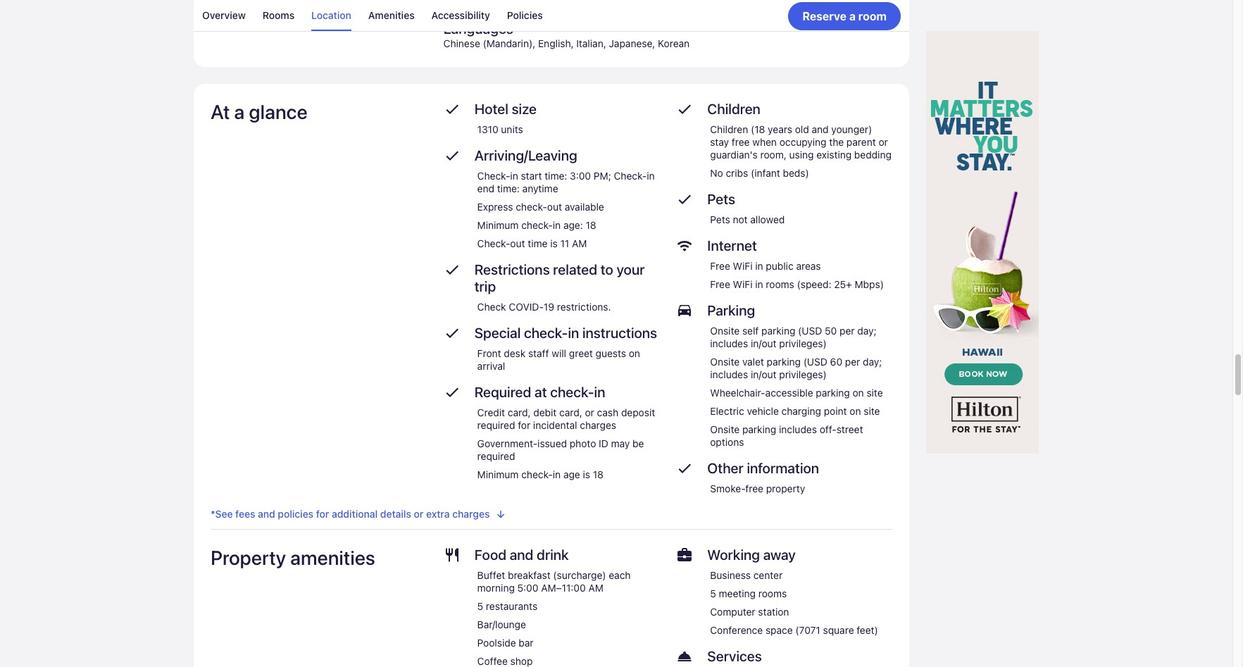 Task type: locate. For each thing, give the bounding box(es) containing it.
beds)
[[783, 167, 810, 179]]

children up (18
[[708, 101, 761, 117]]

1 horizontal spatial charges
[[580, 420, 617, 432]]

restrictions related to your trip
[[475, 262, 645, 295]]

services
[[708, 649, 762, 665]]

each
[[609, 570, 631, 582]]

(mandarin),
[[483, 38, 536, 50]]

korean
[[658, 38, 690, 50]]

0 vertical spatial onsite
[[711, 325, 740, 337]]

0 horizontal spatial is
[[551, 238, 558, 250]]

0 vertical spatial for
[[518, 420, 531, 432]]

25+
[[835, 279, 853, 291]]

is right "age"
[[583, 469, 591, 481]]

1 horizontal spatial a
[[850, 10, 856, 22]]

0 vertical spatial and
[[812, 124, 829, 136]]

1 horizontal spatial for
[[518, 420, 531, 432]]

1 required from the top
[[478, 420, 516, 432]]

a right the at
[[234, 100, 245, 124]]

includes up the wheelchair-
[[711, 369, 749, 381]]

public
[[766, 260, 794, 272]]

or left cash
[[585, 407, 595, 419]]

day;
[[858, 325, 877, 337], [863, 356, 883, 368]]

in left age:
[[553, 219, 561, 231]]

free inside the children (18 years old and younger) stay free when occupying the parent or guardian's room, using existing bedding no cribs (infant beds)
[[732, 136, 750, 148]]

1 vertical spatial or
[[585, 407, 595, 419]]

children inside the children (18 years old and younger) stay free when occupying the parent or guardian's room, using existing bedding no cribs (infant beds)
[[711, 124, 749, 136]]

0 horizontal spatial out
[[511, 238, 525, 250]]

or
[[879, 136, 889, 148], [585, 407, 595, 419], [414, 508, 424, 520]]

0 vertical spatial children
[[708, 101, 761, 117]]

time: up anytime
[[545, 170, 568, 182]]

restaurants
[[486, 601, 538, 613]]

in left public
[[756, 260, 764, 272]]

1 vertical spatial pets
[[711, 214, 731, 226]]

0 vertical spatial free
[[732, 136, 750, 148]]

out down anytime
[[548, 201, 562, 213]]

is left 11
[[551, 238, 558, 250]]

at
[[535, 384, 547, 401]]

includes
[[711, 338, 749, 350], [711, 369, 749, 381], [780, 424, 818, 436]]

charges down cash
[[580, 420, 617, 432]]

(usd left 50
[[799, 325, 823, 337]]

0 vertical spatial is
[[551, 238, 558, 250]]

privileges)
[[780, 338, 827, 350], [780, 369, 827, 381]]

2 vertical spatial or
[[414, 508, 424, 520]]

0 vertical spatial out
[[548, 201, 562, 213]]

card, up incidental
[[560, 407, 583, 419]]

1 horizontal spatial am
[[589, 582, 604, 594]]

a left 'room'
[[850, 10, 856, 22]]

in left start
[[511, 170, 519, 182]]

1 vertical spatial in/out
[[751, 369, 777, 381]]

units
[[501, 124, 523, 136]]

instructions
[[583, 325, 658, 341]]

1 vertical spatial for
[[316, 508, 329, 520]]

wifi down internet
[[733, 260, 753, 272]]

minimum down "government-"
[[478, 469, 519, 481]]

children for children
[[708, 101, 761, 117]]

amenities
[[368, 9, 415, 21]]

the
[[830, 136, 844, 148]]

1 minimum from the top
[[478, 219, 519, 231]]

0 horizontal spatial am
[[572, 238, 587, 250]]

cash
[[597, 407, 619, 419]]

or inside the children (18 years old and younger) stay free when occupying the parent or guardian's room, using existing bedding no cribs (infant beds)
[[879, 136, 889, 148]]

1 vertical spatial charges
[[453, 508, 490, 520]]

smoke-
[[711, 483, 746, 495]]

minimum down express
[[478, 219, 519, 231]]

0 vertical spatial wifi
[[733, 260, 753, 272]]

special
[[475, 325, 521, 341]]

1 vertical spatial and
[[258, 508, 275, 520]]

pets for pets
[[708, 191, 736, 207]]

italian,
[[577, 38, 607, 50]]

other information
[[708, 460, 820, 477]]

restrictions.
[[557, 301, 611, 313]]

am down (surcharge)
[[589, 582, 604, 594]]

your
[[617, 262, 645, 278]]

0 vertical spatial rooms
[[766, 279, 795, 291]]

buffet breakfast (surcharge) each morning 5:00 am–11:00 am 5 restaurants bar/lounge poolside bar
[[478, 570, 631, 649]]

2 horizontal spatial or
[[879, 136, 889, 148]]

in left "age"
[[553, 469, 561, 481]]

0 horizontal spatial charges
[[453, 508, 490, 520]]

1 vertical spatial am
[[589, 582, 604, 594]]

1 horizontal spatial or
[[585, 407, 595, 419]]

free
[[711, 260, 731, 272], [711, 279, 731, 291]]

0 vertical spatial 18
[[586, 219, 597, 231]]

rooms up station
[[759, 588, 787, 600]]

self
[[743, 325, 759, 337]]

glance
[[249, 100, 308, 124]]

front
[[478, 348, 502, 360]]

1 vertical spatial a
[[234, 100, 245, 124]]

a inside button
[[850, 10, 856, 22]]

0 vertical spatial 5
[[711, 588, 717, 600]]

pets
[[708, 191, 736, 207], [711, 214, 731, 226]]

1 horizontal spatial 5
[[711, 588, 717, 600]]

or up the bedding
[[879, 136, 889, 148]]

0 vertical spatial a
[[850, 10, 856, 22]]

minimum inside credit card, debit card, or cash deposit required for incidental charges government-issued photo id may be required minimum check-in age is 18
[[478, 469, 519, 481]]

1 vertical spatial (usd
[[804, 356, 828, 368]]

0 vertical spatial includes
[[711, 338, 749, 350]]

am–11:00
[[541, 582, 586, 594]]

includes down self
[[711, 338, 749, 350]]

2 vertical spatial and
[[510, 547, 534, 563]]

parking down "vehicle"
[[743, 424, 777, 436]]

1 vertical spatial wifi
[[733, 279, 753, 291]]

1 vertical spatial privileges)
[[780, 369, 827, 381]]

0 horizontal spatial 5
[[478, 601, 484, 613]]

reserve
[[803, 10, 847, 22]]

and up breakfast
[[510, 547, 534, 563]]

parent
[[847, 136, 877, 148]]

0 vertical spatial free
[[711, 260, 731, 272]]

check- right the pm;
[[614, 170, 647, 182]]

for up "government-"
[[518, 420, 531, 432]]

food
[[475, 547, 507, 563]]

1310 units
[[478, 124, 523, 136]]

in/out down self
[[751, 338, 777, 350]]

(usd left 60
[[804, 356, 828, 368]]

1 vertical spatial free
[[711, 279, 731, 291]]

rooms down public
[[766, 279, 795, 291]]

5 left meeting
[[711, 588, 717, 600]]

pets down no
[[708, 191, 736, 207]]

0 vertical spatial am
[[572, 238, 587, 250]]

1 vertical spatial rooms
[[759, 588, 787, 600]]

on inside 'front desk staff will greet guests on arrival'
[[629, 348, 641, 360]]

0 horizontal spatial for
[[316, 508, 329, 520]]

property
[[767, 483, 806, 495]]

1 vertical spatial minimum
[[478, 469, 519, 481]]

debit
[[534, 407, 557, 419]]

card, left debit
[[508, 407, 531, 419]]

1 wifi from the top
[[733, 260, 753, 272]]

in down internet
[[756, 279, 764, 291]]

5 down morning
[[478, 601, 484, 613]]

pets left the not
[[711, 214, 731, 226]]

required down "government-"
[[478, 451, 516, 463]]

required down the credit
[[478, 420, 516, 432]]

0 horizontal spatial card,
[[508, 407, 531, 419]]

in
[[511, 170, 519, 182], [647, 170, 655, 182], [553, 219, 561, 231], [756, 260, 764, 272], [756, 279, 764, 291], [568, 325, 580, 341], [595, 384, 606, 401], [553, 469, 561, 481]]

and right fees on the bottom left of the page
[[258, 508, 275, 520]]

accessibility link
[[432, 0, 490, 31]]

1 vertical spatial includes
[[711, 369, 749, 381]]

18 inside credit card, debit card, or cash deposit required for incidental charges government-issued photo id may be required minimum check-in age is 18
[[593, 469, 604, 481]]

time: right "end"
[[497, 183, 520, 195]]

2 required from the top
[[478, 451, 516, 463]]

and
[[812, 124, 829, 136], [258, 508, 275, 520], [510, 547, 534, 563]]

onsite up options
[[711, 424, 740, 436]]

per right 60
[[846, 356, 861, 368]]

1 horizontal spatial time:
[[545, 170, 568, 182]]

drink
[[537, 547, 569, 563]]

feet)
[[857, 625, 879, 637]]

0 vertical spatial in/out
[[751, 338, 777, 350]]

in/out down valet on the right bottom
[[751, 369, 777, 381]]

children
[[708, 101, 761, 117], [711, 124, 749, 136]]

vehicle
[[747, 405, 779, 417]]

0 horizontal spatial and
[[258, 508, 275, 520]]

check-in start time: 3:00 pm; check-in end time: anytime express check-out available minimum check-in age: 18 check-out time is 11 am
[[478, 170, 655, 250]]

reserve a room button
[[789, 2, 901, 30]]

in/out
[[751, 338, 777, 350], [751, 369, 777, 381]]

free
[[732, 136, 750, 148], [746, 483, 764, 495]]

other
[[708, 460, 744, 477]]

onsite down 'parking' at the top of the page
[[711, 325, 740, 337]]

1 free from the top
[[711, 260, 731, 272]]

0 vertical spatial privileges)
[[780, 338, 827, 350]]

in right the pm;
[[647, 170, 655, 182]]

privileges) down 50
[[780, 338, 827, 350]]

2 minimum from the top
[[478, 469, 519, 481]]

18 right "age"
[[593, 469, 604, 481]]

1 vertical spatial onsite
[[711, 356, 740, 368]]

minimum inside check-in start time: 3:00 pm; check-in end time: anytime express check-out available minimum check-in age: 18 check-out time is 11 am
[[478, 219, 519, 231]]

free down internet
[[711, 260, 731, 272]]

children up stay
[[711, 124, 749, 136]]

parking
[[762, 325, 796, 337], [767, 356, 801, 368], [816, 387, 851, 399], [743, 424, 777, 436]]

1 vertical spatial 18
[[593, 469, 604, 481]]

pm;
[[594, 170, 612, 182]]

free down other information on the right bottom
[[746, 483, 764, 495]]

poolside
[[478, 637, 516, 649]]

existing
[[817, 149, 852, 161]]

charges left medium icon
[[453, 508, 490, 520]]

0 vertical spatial day;
[[858, 325, 877, 337]]

1 horizontal spatial card,
[[560, 407, 583, 419]]

(usd
[[799, 325, 823, 337], [804, 356, 828, 368]]

food and drink
[[475, 547, 569, 563]]

0 horizontal spatial a
[[234, 100, 245, 124]]

breakfast
[[508, 570, 551, 582]]

1 card, from the left
[[508, 407, 531, 419]]

and right "old" on the right of the page
[[812, 124, 829, 136]]

in up greet
[[568, 325, 580, 341]]

or left extra
[[414, 508, 424, 520]]

a
[[850, 10, 856, 22], [234, 100, 245, 124]]

parking
[[708, 303, 756, 319]]

1 vertical spatial children
[[711, 124, 749, 136]]

1 vertical spatial 5
[[478, 601, 484, 613]]

start
[[521, 170, 542, 182]]

privileges) up accessible in the right bottom of the page
[[780, 369, 827, 381]]

english,
[[538, 38, 574, 50]]

list
[[194, 0, 910, 31]]

parking right valet on the right bottom
[[767, 356, 801, 368]]

0 vertical spatial or
[[879, 136, 889, 148]]

2 horizontal spatial and
[[812, 124, 829, 136]]

policies link
[[507, 0, 543, 31]]

minimum
[[478, 219, 519, 231], [478, 469, 519, 481]]

free up the guardian's
[[732, 136, 750, 148]]

0 vertical spatial required
[[478, 420, 516, 432]]

guardian's
[[711, 149, 758, 161]]

related
[[554, 262, 598, 278]]

0 vertical spatial (usd
[[799, 325, 823, 337]]

a for room
[[850, 10, 856, 22]]

day; right 50
[[858, 325, 877, 337]]

1 vertical spatial time:
[[497, 183, 520, 195]]

includes down charging
[[780, 424, 818, 436]]

computer
[[711, 606, 756, 618]]

1 vertical spatial out
[[511, 238, 525, 250]]

am right 11
[[572, 238, 587, 250]]

check- up "end"
[[478, 170, 511, 182]]

1 vertical spatial required
[[478, 451, 516, 463]]

cribs
[[726, 167, 749, 179]]

am inside check-in start time: 3:00 pm; check-in end time: anytime express check-out available minimum check-in age: 18 check-out time is 11 am
[[572, 238, 587, 250]]

location link
[[312, 0, 352, 31]]

japanese,
[[609, 38, 656, 50]]

wifi up 'parking' at the top of the page
[[733, 279, 753, 291]]

1 horizontal spatial out
[[548, 201, 562, 213]]

and inside button
[[258, 508, 275, 520]]

check- down issued
[[522, 469, 553, 481]]

1 horizontal spatial and
[[510, 547, 534, 563]]

day; right 60
[[863, 356, 883, 368]]

1 in/out from the top
[[751, 338, 777, 350]]

conference
[[711, 625, 763, 637]]

1 vertical spatial is
[[583, 469, 591, 481]]

0 vertical spatial charges
[[580, 420, 617, 432]]

rooms inside business center 5 meeting rooms computer station conference space (7071 square feet)
[[759, 588, 787, 600]]

time
[[528, 238, 548, 250]]

out left time
[[511, 238, 525, 250]]

incidental
[[533, 420, 578, 432]]

medium image
[[496, 509, 507, 520]]

0 vertical spatial on
[[629, 348, 641, 360]]

5 inside the buffet breakfast (surcharge) each morning 5:00 am–11:00 am 5 restaurants bar/lounge poolside bar
[[478, 601, 484, 613]]

2 vertical spatial onsite
[[711, 424, 740, 436]]

18 right age:
[[586, 219, 597, 231]]

for right policies
[[316, 508, 329, 520]]

onsite left valet on the right bottom
[[711, 356, 740, 368]]

hotel size
[[475, 101, 537, 117]]

0 horizontal spatial or
[[414, 508, 424, 520]]

in up cash
[[595, 384, 606, 401]]

free up 'parking' at the top of the page
[[711, 279, 731, 291]]

express
[[478, 201, 513, 213]]

1 privileges) from the top
[[780, 338, 827, 350]]

0 vertical spatial minimum
[[478, 219, 519, 231]]

1 horizontal spatial is
[[583, 469, 591, 481]]

check- right at
[[551, 384, 595, 401]]

19
[[544, 301, 555, 313]]

anytime
[[523, 183, 559, 195]]

per right 50
[[840, 325, 855, 337]]

0 vertical spatial pets
[[708, 191, 736, 207]]



Task type: vqa. For each thing, say whether or not it's contained in the screenshot.
18 button
no



Task type: describe. For each thing, give the bounding box(es) containing it.
*see fees and policies for additional details or extra charges button
[[211, 500, 893, 521]]

(surcharge)
[[554, 570, 607, 582]]

list containing overview
[[194, 0, 910, 31]]

2 vertical spatial on
[[850, 405, 862, 417]]

(18
[[751, 124, 766, 136]]

wheelchair-
[[711, 387, 766, 399]]

photo
[[570, 438, 597, 450]]

additional
[[332, 508, 378, 520]]

check- down anytime
[[516, 201, 548, 213]]

at a glance
[[211, 100, 308, 124]]

available
[[565, 201, 605, 213]]

a for glance
[[234, 100, 245, 124]]

parking right self
[[762, 325, 796, 337]]

0 vertical spatial site
[[867, 387, 884, 399]]

check- up the restrictions
[[478, 238, 511, 250]]

pets for pets not allowed
[[711, 214, 731, 226]]

(speed:
[[798, 279, 832, 291]]

rooms
[[263, 9, 295, 21]]

for inside credit card, debit card, or cash deposit required for incidental charges government-issued photo id may be required minimum check-in age is 18
[[518, 420, 531, 432]]

station
[[759, 606, 790, 618]]

internet
[[708, 238, 758, 254]]

5:00
[[518, 582, 539, 594]]

age
[[564, 469, 581, 481]]

free wifi in public areas free wifi in rooms (speed: 25+ mbps)
[[711, 260, 884, 291]]

or inside credit card, debit card, or cash deposit required for incidental charges government-issued photo id may be required minimum check-in age is 18
[[585, 407, 595, 419]]

business center 5 meeting rooms computer station conference space (7071 square feet)
[[711, 570, 879, 637]]

onsite self parking (usd 50 per day; includes in/out privileges) onsite valet parking (usd 60 per day; includes in/out privileges) wheelchair-accessible parking on site electric vehicle charging point on site onsite parking includes off-street options
[[711, 325, 884, 448]]

50
[[825, 325, 838, 337]]

1 vertical spatial free
[[746, 483, 764, 495]]

accessibility
[[432, 9, 490, 21]]

1310
[[478, 124, 499, 136]]

details
[[380, 508, 412, 520]]

languages chinese (mandarin), english, italian, japanese, korean
[[444, 21, 690, 50]]

stay
[[711, 136, 730, 148]]

parking up point
[[816, 387, 851, 399]]

0 vertical spatial per
[[840, 325, 855, 337]]

check- inside credit card, debit card, or cash deposit required for incidental charges government-issued photo id may be required minimum check-in age is 18
[[522, 469, 553, 481]]

staff
[[529, 348, 549, 360]]

center
[[754, 570, 783, 582]]

arrival
[[478, 360, 505, 372]]

(7071
[[796, 625, 821, 637]]

arriving/leaving
[[475, 148, 578, 164]]

business
[[711, 570, 751, 582]]

required
[[475, 384, 532, 401]]

to
[[601, 262, 614, 278]]

desk
[[504, 348, 526, 360]]

space
[[766, 625, 793, 637]]

for inside button
[[316, 508, 329, 520]]

greet
[[569, 348, 593, 360]]

am inside the buffet breakfast (surcharge) each morning 5:00 am–11:00 am 5 restaurants bar/lounge poolside bar
[[589, 582, 604, 594]]

amenities
[[290, 546, 376, 570]]

1 vertical spatial site
[[864, 405, 881, 417]]

in inside credit card, debit card, or cash deposit required for incidental charges government-issued photo id may be required minimum check-in age is 18
[[553, 469, 561, 481]]

2 wifi from the top
[[733, 279, 753, 291]]

and inside the children (18 years old and younger) stay free when occupying the parent or guardian's room, using existing bedding no cribs (infant beds)
[[812, 124, 829, 136]]

required at check-in
[[475, 384, 606, 401]]

will
[[552, 348, 567, 360]]

fees
[[236, 508, 255, 520]]

may
[[611, 438, 630, 450]]

morning
[[478, 582, 515, 594]]

18 inside check-in start time: 3:00 pm; check-in end time: anytime express check-out available minimum check-in age: 18 check-out time is 11 am
[[586, 219, 597, 231]]

*see fees and policies for additional details or extra charges
[[211, 508, 490, 520]]

using
[[790, 149, 814, 161]]

1 onsite from the top
[[711, 325, 740, 337]]

room,
[[761, 149, 787, 161]]

allowed
[[751, 214, 785, 226]]

check- up the "staff" at the bottom left of the page
[[524, 325, 568, 341]]

or inside button
[[414, 508, 424, 520]]

street
[[837, 424, 864, 436]]

charges inside button
[[453, 508, 490, 520]]

rooms inside free wifi in public areas free wifi in rooms (speed: 25+ mbps)
[[766, 279, 795, 291]]

charges inside credit card, debit card, or cash deposit required for incidental charges government-issued photo id may be required minimum check-in age is 18
[[580, 420, 617, 432]]

overview
[[202, 9, 246, 21]]

at
[[211, 100, 230, 124]]

property
[[211, 546, 286, 570]]

languages
[[444, 21, 514, 37]]

room
[[859, 10, 887, 22]]

occupying
[[780, 136, 827, 148]]

2 privileges) from the top
[[780, 369, 827, 381]]

2 in/out from the top
[[751, 369, 777, 381]]

when
[[753, 136, 777, 148]]

children for children (18 years old and younger) stay free when occupying the parent or guardian's room, using existing bedding no cribs (infant beds)
[[711, 124, 749, 136]]

buffet
[[478, 570, 506, 582]]

overview link
[[202, 0, 246, 31]]

restrictions
[[475, 262, 550, 278]]

is inside check-in start time: 3:00 pm; check-in end time: anytime express check-out available minimum check-in age: 18 check-out time is 11 am
[[551, 238, 558, 250]]

issued
[[538, 438, 567, 450]]

is inside credit card, debit card, or cash deposit required for incidental charges government-issued photo id may be required minimum check-in age is 18
[[583, 469, 591, 481]]

policies
[[507, 9, 543, 21]]

amenities link
[[368, 0, 415, 31]]

point
[[824, 405, 848, 417]]

2 onsite from the top
[[711, 356, 740, 368]]

11
[[561, 238, 570, 250]]

deposit
[[622, 407, 656, 419]]

hotel
[[475, 101, 509, 117]]

1 vertical spatial day;
[[863, 356, 883, 368]]

pets not allowed
[[711, 214, 785, 226]]

bedding
[[855, 149, 892, 161]]

valet
[[743, 356, 765, 368]]

0 vertical spatial time:
[[545, 170, 568, 182]]

2 card, from the left
[[560, 407, 583, 419]]

end
[[478, 183, 495, 195]]

1 vertical spatial on
[[853, 387, 865, 399]]

2 vertical spatial includes
[[780, 424, 818, 436]]

check
[[478, 301, 506, 313]]

old
[[796, 124, 810, 136]]

electric
[[711, 405, 745, 417]]

meeting
[[719, 588, 756, 600]]

3 onsite from the top
[[711, 424, 740, 436]]

rooms link
[[263, 0, 295, 31]]

2 free from the top
[[711, 279, 731, 291]]

5 inside business center 5 meeting rooms computer station conference space (7071 square feet)
[[711, 588, 717, 600]]

special check-in instructions
[[475, 325, 658, 341]]

credit card, debit card, or cash deposit required for incidental charges government-issued photo id may be required minimum check-in age is 18
[[478, 407, 656, 481]]

check- up time
[[522, 219, 553, 231]]

bar
[[519, 637, 534, 649]]

0 horizontal spatial time:
[[497, 183, 520, 195]]

1 vertical spatial per
[[846, 356, 861, 368]]

chinese
[[444, 38, 481, 50]]



